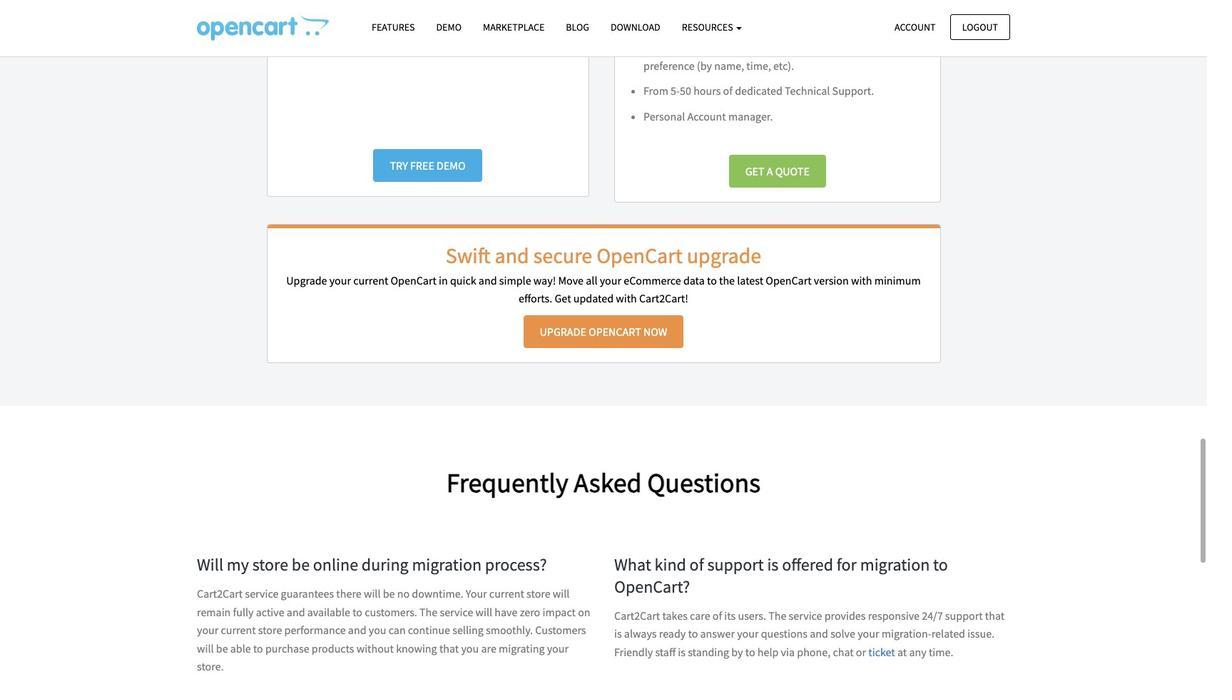 Task type: describe. For each thing, give the bounding box(es) containing it.
have
[[495, 605, 518, 619]]

to right "able"
[[253, 642, 263, 656]]

questions
[[648, 466, 761, 499]]

get inside swift and secure opencart upgrade upgrade your current opencart in quick and simple way! move all your ecommerce data to the latest opencart version with minimum efforts. get updated with cart2cart!
[[555, 291, 571, 306]]

account link
[[883, 14, 948, 40]]

during
[[362, 554, 409, 576]]

store.
[[197, 660, 224, 674]]

asked
[[574, 466, 642, 499]]

free
[[410, 158, 435, 173]]

any
[[910, 645, 927, 660]]

0 horizontal spatial you
[[369, 623, 387, 638]]

demo link
[[426, 15, 473, 40]]

smoothly.
[[486, 623, 533, 638]]

selective import of data according to your personal preference (by name, time, etc).
[[644, 40, 887, 73]]

1 horizontal spatial you
[[461, 642, 479, 656]]

import
[[689, 40, 722, 54]]

csv/xml
[[749, 15, 790, 29]]

will up impact
[[553, 587, 570, 601]]

dumps.
[[885, 15, 921, 29]]

upgrade
[[687, 242, 762, 269]]

related
[[932, 627, 966, 641]]

marketplace link
[[473, 15, 556, 40]]

smooth
[[644, 15, 682, 29]]

0 vertical spatial get
[[746, 164, 765, 178]]

0 horizontal spatial 24/7
[[407, 11, 428, 25]]

cart2cart!
[[640, 291, 689, 306]]

what
[[615, 554, 652, 576]]

solve
[[831, 627, 856, 641]]

friendly
[[615, 645, 653, 660]]

get a quote
[[746, 164, 810, 178]]

impact
[[543, 605, 576, 619]]

remain
[[197, 605, 231, 619]]

smooth transfer from csv/xml files or sql/mysql dumps.
[[644, 15, 921, 29]]

1 horizontal spatial service
[[440, 605, 474, 619]]

demo inside try free demo link
[[437, 158, 466, 173]]

opencart left in
[[391, 273, 437, 287]]

of right hours
[[724, 84, 733, 98]]

dedicated
[[735, 84, 783, 98]]

opencart - cart2cart migration image
[[197, 15, 329, 41]]

able
[[230, 642, 251, 656]]

and down guarantees
[[287, 605, 305, 619]]

always
[[625, 627, 657, 641]]

etc).
[[774, 58, 795, 73]]

support inside 'what kind of support is offered for migration to opencart?'
[[708, 554, 764, 576]]

easy opencart import! 24/7 support is at your disposal.
[[296, 11, 558, 25]]

performance
[[284, 623, 346, 638]]

online
[[313, 554, 358, 576]]

migration inside 'what kind of support is offered for migration to opencart?'
[[861, 554, 930, 576]]

of inside 'what kind of support is offered for migration to opencart?'
[[690, 554, 704, 576]]

by
[[732, 645, 744, 660]]

opencart right easy in the top of the page
[[320, 11, 366, 25]]

process?
[[485, 554, 547, 576]]

resources link
[[672, 15, 753, 40]]

time,
[[747, 58, 772, 73]]

features
[[372, 21, 415, 34]]

download
[[611, 21, 661, 34]]

1 vertical spatial be
[[383, 587, 395, 601]]

no
[[397, 587, 410, 601]]

knowing
[[396, 642, 437, 656]]

or inside "cart2cart takes care of its users. the service provides responsive 24/7 support that is always ready to answer your questions and solve your migration-related issue. friendly staff is standing by to help via phone, chat or"
[[857, 645, 867, 660]]

available
[[307, 605, 350, 619]]

5-
[[671, 84, 680, 98]]

zero
[[520, 605, 541, 619]]

2 horizontal spatial current
[[490, 587, 525, 601]]

staff
[[656, 645, 676, 660]]

transfer
[[684, 15, 721, 29]]

from
[[644, 84, 669, 98]]

frequently
[[447, 466, 569, 499]]

can
[[389, 623, 406, 638]]

guarantees
[[281, 587, 334, 601]]

quote
[[776, 164, 810, 178]]

from 5-50 hours of dedicated technical support.
[[644, 84, 875, 98]]

fully
[[233, 605, 254, 619]]

data inside "selective import of data according to your personal preference (by name, time, etc)."
[[736, 40, 757, 54]]

marketplace
[[483, 21, 545, 34]]

will down your
[[476, 605, 493, 619]]

way!
[[534, 273, 556, 287]]

of inside "selective import of data according to your personal preference (by name, time, etc)."
[[724, 40, 734, 54]]

50
[[680, 84, 692, 98]]

(by
[[697, 58, 712, 73]]

version
[[814, 273, 849, 287]]

is left always
[[615, 627, 622, 641]]

logout link
[[951, 14, 1011, 40]]

swift and secure opencart upgrade upgrade your current opencart in quick and simple way! move all your ecommerce data to the latest opencart version with minimum efforts. get updated with cart2cart!
[[286, 242, 921, 306]]

via
[[781, 645, 795, 660]]

updated
[[574, 291, 614, 306]]

get a quote link
[[729, 155, 827, 187]]

1 vertical spatial with
[[616, 291, 637, 306]]

a
[[767, 164, 773, 178]]

customers.
[[365, 605, 418, 619]]

on
[[578, 605, 591, 619]]

and up without at the left
[[348, 623, 367, 638]]

to right by
[[746, 645, 756, 660]]

24/7 inside "cart2cart takes care of its users. the service provides responsive 24/7 support that is always ready to answer your questions and solve your migration-related issue. friendly staff is standing by to help via phone, chat or"
[[922, 609, 943, 623]]

data inside swift and secure opencart upgrade upgrade your current opencart in quick and simple way! move all your ecommerce data to the latest opencart version with minimum efforts. get updated with cart2cart!
[[684, 273, 705, 287]]

cart2cart takes care of its users. the service provides responsive 24/7 support that is always ready to answer your questions and solve your migration-related issue. friendly staff is standing by to help via phone, chat or
[[615, 609, 1005, 660]]

service inside "cart2cart takes care of its users. the service provides responsive 24/7 support that is always ready to answer your questions and solve your migration-related issue. friendly staff is standing by to help via phone, chat or"
[[789, 609, 823, 623]]

1 horizontal spatial be
[[292, 554, 310, 576]]

opencart right latest
[[766, 273, 812, 287]]

1 vertical spatial at
[[898, 645, 907, 660]]

and inside "cart2cart takes care of its users. the service provides responsive 24/7 support that is always ready to answer your questions and solve your migration-related issue. friendly staff is standing by to help via phone, chat or"
[[810, 627, 829, 641]]

frequently asked questions
[[447, 466, 761, 499]]

opencart up ecommerce
[[597, 242, 683, 269]]

to inside swift and secure opencart upgrade upgrade your current opencart in quick and simple way! move all your ecommerce data to the latest opencart version with minimum efforts. get updated with cart2cart!
[[707, 273, 717, 287]]

are
[[481, 642, 497, 656]]

2 vertical spatial store
[[258, 623, 282, 638]]

ready
[[659, 627, 686, 641]]

hours
[[694, 84, 721, 98]]

to inside 'what kind of support is offered for migration to opencart?'
[[934, 554, 949, 576]]

my
[[227, 554, 249, 576]]

now
[[644, 325, 668, 339]]

will right there at the left of page
[[364, 587, 381, 601]]

efforts.
[[519, 291, 553, 306]]



Task type: locate. For each thing, give the bounding box(es) containing it.
phone,
[[798, 645, 831, 660]]

demo right features
[[437, 21, 462, 34]]

secure
[[534, 242, 593, 269]]

1 horizontal spatial at
[[898, 645, 907, 660]]

1 horizontal spatial current
[[354, 273, 389, 287]]

your
[[491, 11, 513, 25], [821, 40, 843, 54], [330, 273, 351, 287], [600, 273, 622, 287], [197, 623, 219, 638], [738, 627, 759, 641], [858, 627, 880, 641], [547, 642, 569, 656]]

0 horizontal spatial be
[[216, 642, 228, 656]]

at right demo link
[[480, 11, 489, 25]]

1 vertical spatial support
[[708, 554, 764, 576]]

blog
[[566, 21, 590, 34]]

there
[[336, 587, 362, 601]]

with down ecommerce
[[616, 291, 637, 306]]

that inside "cart2cart takes care of its users. the service provides responsive 24/7 support that is always ready to answer your questions and solve your migration-related issue. friendly staff is standing by to help via phone, chat or"
[[986, 609, 1005, 623]]

0 vertical spatial demo
[[437, 21, 462, 34]]

customers
[[536, 623, 586, 638]]

store right my
[[252, 554, 288, 576]]

account
[[895, 20, 936, 33], [688, 109, 727, 123]]

0 vertical spatial upgrade
[[286, 273, 327, 287]]

to up related
[[934, 554, 949, 576]]

data up time,
[[736, 40, 757, 54]]

cart2cart up always
[[615, 609, 661, 623]]

name,
[[715, 58, 745, 73]]

and right the quick
[[479, 273, 497, 287]]

try
[[390, 158, 408, 173]]

blog link
[[556, 15, 600, 40]]

be up guarantees
[[292, 554, 310, 576]]

provides
[[825, 609, 866, 623]]

opencart down updated
[[589, 325, 642, 339]]

0 vertical spatial store
[[252, 554, 288, 576]]

upgrade opencart now
[[540, 325, 668, 339]]

2 vertical spatial current
[[221, 623, 256, 638]]

to inside "selective import of data according to your personal preference (by name, time, etc)."
[[809, 40, 819, 54]]

try free demo link
[[374, 149, 482, 182]]

to down care
[[689, 627, 698, 641]]

be left "able"
[[216, 642, 228, 656]]

continue
[[408, 623, 450, 638]]

be left no
[[383, 587, 395, 601]]

you down selling
[[461, 642, 479, 656]]

demo inside demo link
[[437, 21, 462, 34]]

0 horizontal spatial upgrade
[[286, 273, 327, 287]]

1 horizontal spatial the
[[769, 609, 787, 623]]

current
[[354, 273, 389, 287], [490, 587, 525, 601], [221, 623, 256, 638]]

is left offered
[[768, 554, 779, 576]]

migration up downtime.
[[412, 554, 482, 576]]

0 horizontal spatial at
[[480, 11, 489, 25]]

of left its
[[713, 609, 723, 623]]

logout
[[963, 20, 999, 33]]

0 horizontal spatial that
[[440, 642, 459, 656]]

try free demo
[[390, 158, 466, 173]]

selling
[[453, 623, 484, 638]]

demo right free
[[437, 158, 466, 173]]

1 vertical spatial or
[[857, 645, 867, 660]]

all
[[586, 273, 598, 287]]

24/7 right import!
[[407, 11, 428, 25]]

kind
[[655, 554, 687, 576]]

2 vertical spatial be
[[216, 642, 228, 656]]

questions
[[761, 627, 808, 641]]

the inside cart2cart service guarantees there will be no downtime. your current store will remain fully active and available to customers. the service will have zero impact on your current store performance and you can continue selling smoothly. customers will be able to purchase products without knowing that you are migrating your store.
[[420, 605, 438, 619]]

0 horizontal spatial or
[[814, 15, 824, 29]]

ticket at any time.
[[869, 645, 954, 660]]

1 vertical spatial get
[[555, 291, 571, 306]]

the up "continue"
[[420, 605, 438, 619]]

get left 'a'
[[746, 164, 765, 178]]

that up issue.
[[986, 609, 1005, 623]]

1 vertical spatial demo
[[437, 158, 466, 173]]

is right "staff"
[[678, 645, 686, 660]]

1 horizontal spatial 24/7
[[922, 609, 943, 623]]

0 vertical spatial you
[[369, 623, 387, 638]]

support up related
[[946, 609, 983, 623]]

0 vertical spatial at
[[480, 11, 489, 25]]

store down active
[[258, 623, 282, 638]]

service up selling
[[440, 605, 474, 619]]

1 migration from the left
[[412, 554, 482, 576]]

at left any
[[898, 645, 907, 660]]

that down selling
[[440, 642, 459, 656]]

support inside "cart2cart takes care of its users. the service provides responsive 24/7 support that is always ready to answer your questions and solve your migration-related issue. friendly staff is standing by to help via phone, chat or"
[[946, 609, 983, 623]]

0 vertical spatial or
[[814, 15, 824, 29]]

demo
[[437, 21, 462, 34], [437, 158, 466, 173]]

cart2cart inside cart2cart service guarantees there will be no downtime. your current store will remain fully active and available to customers. the service will have zero impact on your current store performance and you can continue selling smoothly. customers will be able to purchase products without knowing that you are migrating your store.
[[197, 587, 243, 601]]

in
[[439, 273, 448, 287]]

and up simple
[[495, 242, 529, 269]]

1 vertical spatial store
[[527, 587, 551, 601]]

responsive
[[869, 609, 920, 623]]

be
[[292, 554, 310, 576], [383, 587, 395, 601], [216, 642, 228, 656]]

files
[[792, 15, 812, 29]]

support up its
[[708, 554, 764, 576]]

will up 'store.'
[[197, 642, 214, 656]]

personal
[[845, 40, 887, 54]]

0 vertical spatial that
[[986, 609, 1005, 623]]

0 vertical spatial cart2cart
[[197, 587, 243, 601]]

data left the
[[684, 273, 705, 287]]

0 horizontal spatial data
[[684, 273, 705, 287]]

or right chat
[[857, 645, 867, 660]]

simple
[[500, 273, 532, 287]]

2 horizontal spatial service
[[789, 609, 823, 623]]

1 horizontal spatial get
[[746, 164, 765, 178]]

24/7 up related
[[922, 609, 943, 623]]

and
[[495, 242, 529, 269], [479, 273, 497, 287], [287, 605, 305, 619], [348, 623, 367, 638], [810, 627, 829, 641]]

products
[[312, 642, 354, 656]]

2 vertical spatial support
[[946, 609, 983, 623]]

store
[[252, 554, 288, 576], [527, 587, 551, 601], [258, 623, 282, 638]]

and up phone,
[[810, 627, 829, 641]]

help
[[758, 645, 779, 660]]

1 horizontal spatial upgrade
[[540, 325, 587, 339]]

to
[[809, 40, 819, 54], [707, 273, 717, 287], [934, 554, 949, 576], [353, 605, 363, 619], [689, 627, 698, 641], [253, 642, 263, 656], [746, 645, 756, 660]]

will
[[197, 554, 223, 576]]

download link
[[600, 15, 672, 40]]

account right the sql/mysql
[[895, 20, 936, 33]]

0 vertical spatial be
[[292, 554, 310, 576]]

0 horizontal spatial cart2cart
[[197, 587, 243, 601]]

account down hours
[[688, 109, 727, 123]]

0 vertical spatial account
[[895, 20, 936, 33]]

of up name,
[[724, 40, 734, 54]]

2 horizontal spatial support
[[946, 609, 983, 623]]

to down there at the left of page
[[353, 605, 363, 619]]

will
[[364, 587, 381, 601], [553, 587, 570, 601], [476, 605, 493, 619], [197, 642, 214, 656]]

1 vertical spatial you
[[461, 642, 479, 656]]

your inside "selective import of data according to your personal preference (by name, time, etc)."
[[821, 40, 843, 54]]

1 vertical spatial cart2cart
[[615, 609, 661, 623]]

1 vertical spatial account
[[688, 109, 727, 123]]

1 vertical spatial current
[[490, 587, 525, 601]]

cart2cart for what kind of support is offered for migration to opencart?
[[615, 609, 661, 623]]

0 vertical spatial 24/7
[[407, 11, 428, 25]]

migrating
[[499, 642, 545, 656]]

1 horizontal spatial that
[[986, 609, 1005, 623]]

latest
[[738, 273, 764, 287]]

sql/mysql
[[827, 15, 883, 29]]

the up questions
[[769, 609, 787, 623]]

service up active
[[245, 587, 279, 601]]

from
[[723, 15, 746, 29]]

cart2cart up remain on the left of the page
[[197, 587, 243, 601]]

0 vertical spatial support
[[430, 11, 468, 25]]

1 vertical spatial upgrade
[[540, 325, 587, 339]]

purchase
[[266, 642, 310, 656]]

your
[[466, 587, 487, 601]]

time.
[[929, 645, 954, 660]]

care
[[690, 609, 711, 623]]

to left the
[[707, 273, 717, 287]]

you up without at the left
[[369, 623, 387, 638]]

manager.
[[729, 109, 773, 123]]

0 horizontal spatial get
[[555, 291, 571, 306]]

of right 'kind'
[[690, 554, 704, 576]]

1 horizontal spatial cart2cart
[[615, 609, 661, 623]]

of
[[724, 40, 734, 54], [724, 84, 733, 98], [690, 554, 704, 576], [713, 609, 723, 623]]

is inside 'what kind of support is offered for migration to opencart?'
[[768, 554, 779, 576]]

1 horizontal spatial with
[[852, 273, 873, 287]]

0 horizontal spatial with
[[616, 291, 637, 306]]

0 vertical spatial with
[[852, 273, 873, 287]]

you
[[369, 623, 387, 638], [461, 642, 479, 656]]

with right version
[[852, 273, 873, 287]]

1 horizontal spatial or
[[857, 645, 867, 660]]

service
[[245, 587, 279, 601], [440, 605, 474, 619], [789, 609, 823, 623]]

is
[[470, 11, 477, 25], [768, 554, 779, 576], [615, 627, 622, 641], [678, 645, 686, 660]]

that
[[986, 609, 1005, 623], [440, 642, 459, 656]]

the inside "cart2cart takes care of its users. the service provides responsive 24/7 support that is always ready to answer your questions and solve your migration-related issue. friendly staff is standing by to help via phone, chat or"
[[769, 609, 787, 623]]

current inside swift and secure opencart upgrade upgrade your current opencart in quick and simple way! move all your ecommerce data to the latest opencart version with minimum efforts. get updated with cart2cart!
[[354, 273, 389, 287]]

1 horizontal spatial account
[[895, 20, 936, 33]]

0 vertical spatial current
[[354, 273, 389, 287]]

or right the "files" on the right top of page
[[814, 15, 824, 29]]

0 horizontal spatial support
[[430, 11, 468, 25]]

of inside "cart2cart takes care of its users. the service provides responsive 24/7 support that is always ready to answer your questions and solve your migration-related issue. friendly staff is standing by to help via phone, chat or"
[[713, 609, 723, 623]]

swift
[[446, 242, 491, 269]]

migration right for at the right bottom of page
[[861, 554, 930, 576]]

import!
[[368, 11, 404, 25]]

cart2cart for will my store be online during migration process?
[[197, 587, 243, 601]]

0 vertical spatial data
[[736, 40, 757, 54]]

upgrade inside swift and secure opencart upgrade upgrade your current opencart in quick and simple way! move all your ecommerce data to the latest opencart version with minimum efforts. get updated with cart2cart!
[[286, 273, 327, 287]]

for
[[837, 554, 857, 576]]

to down the "files" on the right top of page
[[809, 40, 819, 54]]

0 horizontal spatial service
[[245, 587, 279, 601]]

2 horizontal spatial be
[[383, 587, 395, 601]]

ticket link
[[869, 645, 896, 660]]

quick
[[450, 273, 477, 287]]

move
[[559, 273, 584, 287]]

that inside cart2cart service guarantees there will be no downtime. your current store will remain fully active and available to customers. the service will have zero impact on your current store performance and you can continue selling smoothly. customers will be able to purchase products without knowing that you are migrating your store.
[[440, 642, 459, 656]]

support
[[430, 11, 468, 25], [708, 554, 764, 576], [946, 609, 983, 623]]

0 horizontal spatial the
[[420, 605, 438, 619]]

0 horizontal spatial account
[[688, 109, 727, 123]]

1 vertical spatial that
[[440, 642, 459, 656]]

the
[[720, 273, 735, 287]]

store up zero
[[527, 587, 551, 601]]

0 horizontal spatial migration
[[412, 554, 482, 576]]

opencart?
[[615, 576, 690, 598]]

personal
[[644, 109, 686, 123]]

personal account manager.
[[644, 109, 773, 123]]

support right features
[[430, 11, 468, 25]]

get down move
[[555, 291, 571, 306]]

1 horizontal spatial data
[[736, 40, 757, 54]]

is left marketplace
[[470, 11, 477, 25]]

1 horizontal spatial migration
[[861, 554, 930, 576]]

cart2cart inside "cart2cart takes care of its users. the service provides responsive 24/7 support that is always ready to answer your questions and solve your migration-related issue. friendly staff is standing by to help via phone, chat or"
[[615, 609, 661, 623]]

service up questions
[[789, 609, 823, 623]]

0 horizontal spatial current
[[221, 623, 256, 638]]

takes
[[663, 609, 688, 623]]

with
[[852, 273, 873, 287], [616, 291, 637, 306]]

1 vertical spatial 24/7
[[922, 609, 943, 623]]

2 migration from the left
[[861, 554, 930, 576]]

1 vertical spatial data
[[684, 273, 705, 287]]

1 horizontal spatial support
[[708, 554, 764, 576]]

according
[[760, 40, 806, 54]]

answer
[[701, 627, 735, 641]]

support.
[[833, 84, 875, 98]]



Task type: vqa. For each thing, say whether or not it's contained in the screenshot.
Upgrade
yes



